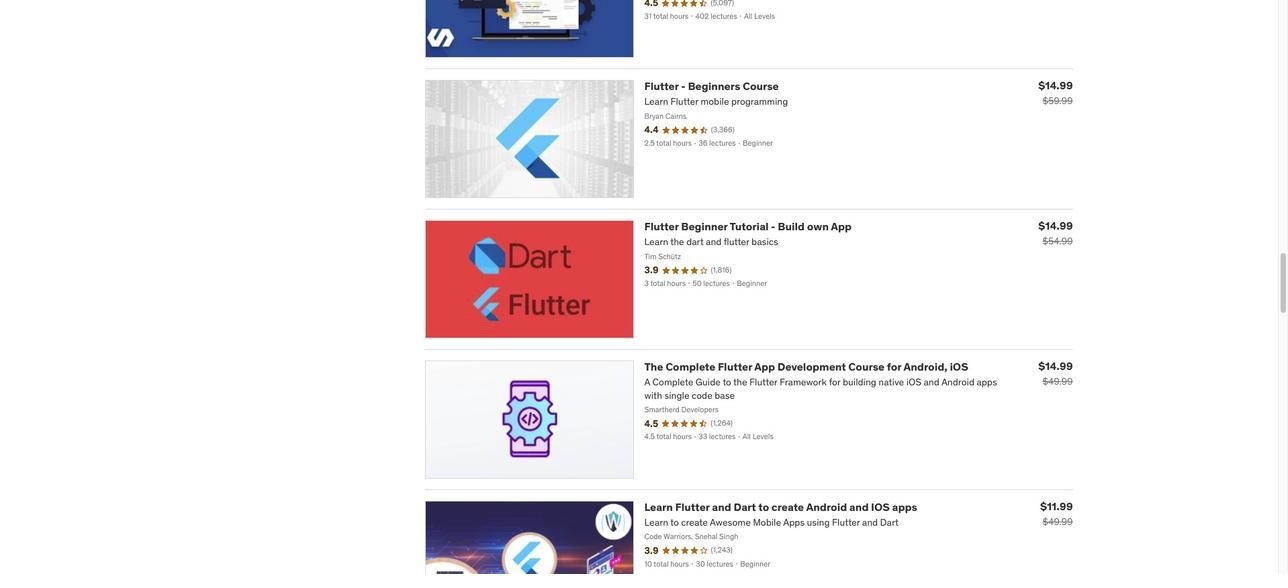 Task type: describe. For each thing, give the bounding box(es) containing it.
ios
[[950, 360, 969, 373]]

$14.99 $49.99
[[1039, 359, 1074, 388]]

$11.99
[[1041, 500, 1074, 513]]

learn flutter and dart to create android and ios apps link
[[645, 500, 918, 514]]

$11.99 $49.99
[[1041, 500, 1074, 528]]

0 horizontal spatial course
[[743, 79, 779, 93]]

ios
[[872, 500, 890, 514]]

$14.99 for for
[[1039, 359, 1074, 373]]

1 $14.99 from the top
[[1039, 79, 1074, 92]]

own
[[808, 220, 829, 233]]

tutorial
[[730, 220, 769, 233]]

the
[[645, 360, 664, 373]]

$49.99 for $14.99
[[1043, 375, 1074, 388]]

$14.99 for app
[[1039, 219, 1074, 232]]

learn flutter and dart to create android and ios apps
[[645, 500, 918, 514]]

$49.99 for $11.99
[[1043, 516, 1074, 528]]

complete
[[666, 360, 716, 373]]

$59.99
[[1043, 95, 1074, 107]]

beginners
[[688, 79, 741, 93]]

create
[[772, 500, 805, 514]]

android
[[807, 500, 848, 514]]

android,
[[904, 360, 948, 373]]

flutter right learn
[[676, 500, 710, 514]]

the complete flutter app development course for android, ios link
[[645, 360, 969, 373]]



Task type: locate. For each thing, give the bounding box(es) containing it.
0 horizontal spatial app
[[755, 360, 776, 373]]

beginner
[[682, 220, 728, 233]]

flutter beginner tutorial - build own app link
[[645, 220, 852, 233]]

1 horizontal spatial course
[[849, 360, 885, 373]]

0 horizontal spatial and
[[713, 500, 732, 514]]

2 vertical spatial $14.99
[[1039, 359, 1074, 373]]

course left for
[[849, 360, 885, 373]]

course
[[743, 79, 779, 93], [849, 360, 885, 373]]

$14.99 $59.99
[[1039, 79, 1074, 107]]

course right beginners
[[743, 79, 779, 93]]

- left the build at the right top of the page
[[772, 220, 776, 233]]

1 and from the left
[[713, 500, 732, 514]]

flutter left beginner
[[645, 220, 679, 233]]

0 vertical spatial course
[[743, 79, 779, 93]]

0 vertical spatial $14.99
[[1039, 79, 1074, 92]]

1 horizontal spatial app
[[831, 220, 852, 233]]

0 vertical spatial app
[[831, 220, 852, 233]]

1 vertical spatial -
[[772, 220, 776, 233]]

2 $49.99 from the top
[[1043, 516, 1074, 528]]

flutter - beginners course
[[645, 79, 779, 93]]

$14.99
[[1039, 79, 1074, 92], [1039, 219, 1074, 232], [1039, 359, 1074, 373]]

and
[[713, 500, 732, 514], [850, 500, 869, 514]]

app left development
[[755, 360, 776, 373]]

to
[[759, 500, 770, 514]]

the complete flutter app development course for android, ios
[[645, 360, 969, 373]]

flutter left beginners
[[645, 79, 679, 93]]

and left ios
[[850, 500, 869, 514]]

2 and from the left
[[850, 500, 869, 514]]

flutter beginner tutorial - build own app
[[645, 220, 852, 233]]

flutter right complete
[[718, 360, 753, 373]]

0 vertical spatial -
[[682, 79, 686, 93]]

app right own
[[831, 220, 852, 233]]

dart
[[734, 500, 757, 514]]

1 vertical spatial app
[[755, 360, 776, 373]]

3 $14.99 from the top
[[1039, 359, 1074, 373]]

development
[[778, 360, 847, 373]]

build
[[778, 220, 805, 233]]

-
[[682, 79, 686, 93], [772, 220, 776, 233]]

$14.99 $54.99
[[1039, 219, 1074, 247]]

$54.99
[[1043, 235, 1074, 247]]

1 horizontal spatial -
[[772, 220, 776, 233]]

learn
[[645, 500, 673, 514]]

and left dart
[[713, 500, 732, 514]]

2 $14.99 from the top
[[1039, 219, 1074, 232]]

$49.99 inside $11.99 $49.99
[[1043, 516, 1074, 528]]

$49.99
[[1043, 375, 1074, 388], [1043, 516, 1074, 528]]

0 vertical spatial $49.99
[[1043, 375, 1074, 388]]

1 vertical spatial $49.99
[[1043, 516, 1074, 528]]

- left beginners
[[682, 79, 686, 93]]

for
[[888, 360, 902, 373]]

$49.99 inside $14.99 $49.99
[[1043, 375, 1074, 388]]

flutter - beginners course link
[[645, 79, 779, 93]]

1 vertical spatial $14.99
[[1039, 219, 1074, 232]]

app
[[831, 220, 852, 233], [755, 360, 776, 373]]

1 horizontal spatial and
[[850, 500, 869, 514]]

1 vertical spatial course
[[849, 360, 885, 373]]

0 horizontal spatial -
[[682, 79, 686, 93]]

flutter
[[645, 79, 679, 93], [645, 220, 679, 233], [718, 360, 753, 373], [676, 500, 710, 514]]

apps
[[893, 500, 918, 514]]

1 $49.99 from the top
[[1043, 375, 1074, 388]]



Task type: vqa. For each thing, say whether or not it's contained in the screenshot.
Jan
no



